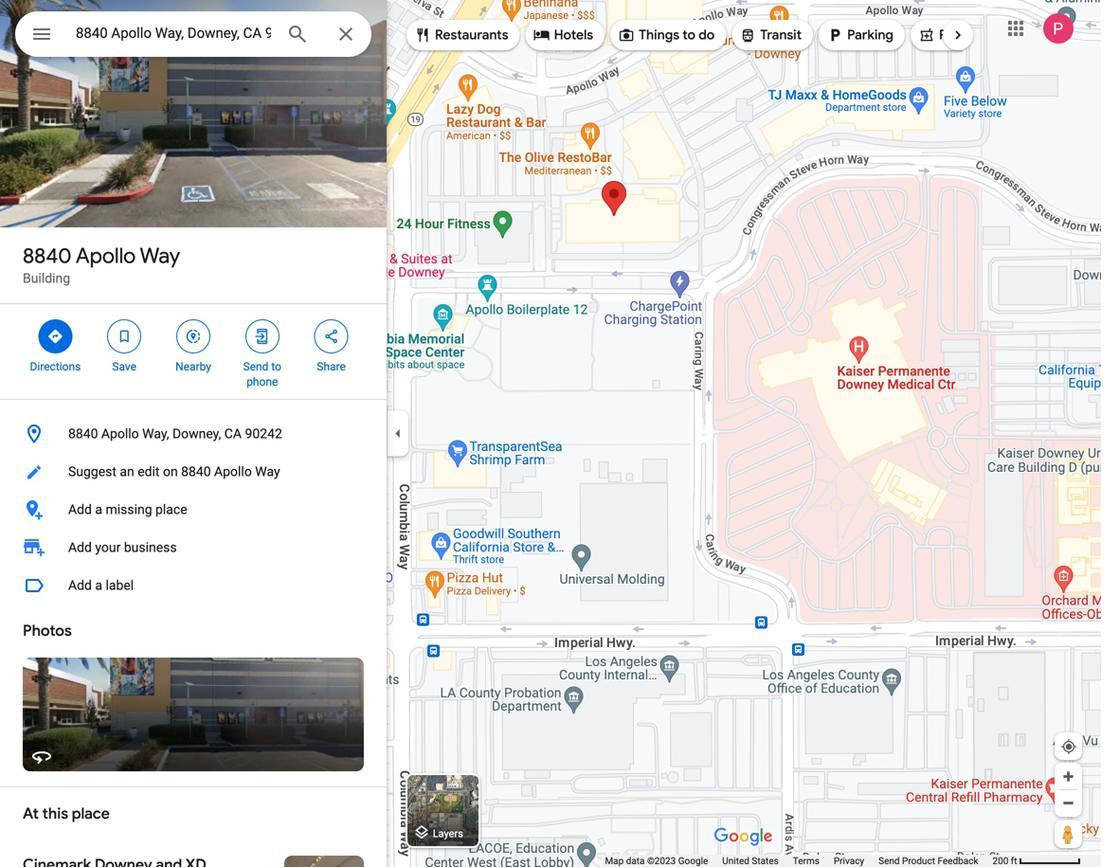 Task type: vqa. For each thing, say whether or not it's contained in the screenshot.
the Parks
no



Task type: describe. For each thing, give the bounding box(es) containing it.
suggest an edit on 8840 apollo way
[[68, 464, 280, 480]]

8840 apollo way, downey, ca 90242 button
[[0, 415, 387, 453]]

united states
[[723, 856, 779, 867]]

nearby
[[175, 360, 211, 374]]

suggest an edit on 8840 apollo way button
[[0, 453, 387, 491]]


[[116, 326, 133, 347]]

add a label
[[68, 578, 134, 594]]

map data ©2023 google
[[605, 856, 709, 867]]

transit
[[761, 27, 802, 44]]

 restaurants
[[414, 25, 509, 46]]

8840 apollo way, downey, ca 90242
[[68, 426, 282, 442]]

ft
[[1011, 856, 1018, 867]]

collapse side panel image
[[388, 423, 409, 444]]

zoom in image
[[1062, 770, 1076, 784]]


[[740, 25, 757, 46]]


[[919, 25, 936, 46]]

2 vertical spatial 8840
[[181, 464, 211, 480]]

90242
[[245, 426, 282, 442]]


[[827, 25, 844, 46]]

add for add a missing place
[[68, 502, 92, 518]]

 transit
[[740, 25, 802, 46]]

footer inside google maps element
[[605, 855, 993, 868]]

send product feedback
[[879, 856, 979, 867]]

add your business link
[[0, 529, 387, 567]]

200 ft
[[993, 856, 1018, 867]]

edit
[[138, 464, 160, 480]]

add for add your business
[[68, 540, 92, 556]]

parking
[[848, 27, 894, 44]]

phone
[[247, 375, 278, 389]]


[[533, 25, 551, 46]]

8840 for way
[[23, 243, 72, 269]]

states
[[752, 856, 779, 867]]

terms button
[[793, 855, 820, 868]]

suggest
[[68, 464, 117, 480]]

privacy button
[[834, 855, 865, 868]]

building
[[23, 271, 70, 286]]

show your location image
[[1061, 739, 1078, 756]]

8840 apollo way building
[[23, 243, 180, 286]]

none field inside 8840 apollo way, downey, ca 90242 field
[[76, 22, 271, 45]]

missing
[[106, 502, 152, 518]]

 things to do
[[618, 25, 715, 46]]

add for add a label
[[68, 578, 92, 594]]

terms
[[793, 856, 820, 867]]


[[30, 20, 53, 48]]

this
[[42, 804, 68, 824]]

ca
[[225, 426, 242, 442]]

 hotels
[[533, 25, 594, 46]]

your
[[95, 540, 121, 556]]

available search options for this area region
[[393, 12, 1102, 58]]

photos
[[23, 622, 72, 641]]

©2023
[[648, 856, 676, 867]]

 button
[[15, 11, 68, 61]]

way inside button
[[255, 464, 280, 480]]

united
[[723, 856, 750, 867]]

business
[[124, 540, 177, 556]]


[[618, 25, 635, 46]]

8840 for way,
[[68, 426, 98, 442]]

send for send product feedback
[[879, 856, 900, 867]]


[[254, 326, 271, 347]]

actions for 8840 apollo way region
[[0, 304, 387, 399]]



Task type: locate. For each thing, give the bounding box(es) containing it.
directions
[[30, 360, 81, 374]]

1 vertical spatial to
[[272, 360, 282, 374]]

0 vertical spatial apollo
[[76, 243, 136, 269]]

at this place
[[23, 804, 110, 824]]

apollo left "way," on the left of the page
[[101, 426, 139, 442]]

zoom out image
[[1062, 796, 1076, 811]]

label
[[106, 578, 134, 594]]

 search field
[[15, 11, 372, 61]]

on
[[163, 464, 178, 480]]

to inside  things to do
[[683, 27, 696, 44]]

way inside 8840 apollo way building
[[140, 243, 180, 269]]

a for label
[[95, 578, 102, 594]]

a for missing
[[95, 502, 102, 518]]

0 vertical spatial way
[[140, 243, 180, 269]]


[[185, 326, 202, 347]]

1 horizontal spatial send
[[879, 856, 900, 867]]

apollo inside 8840 apollo way, downey, ca 90242 button
[[101, 426, 139, 442]]

pharmacies
[[940, 27, 1012, 44]]

0 vertical spatial send
[[243, 360, 269, 374]]

add your business
[[68, 540, 177, 556]]

8840 inside 8840 apollo way building
[[23, 243, 72, 269]]

2 vertical spatial add
[[68, 578, 92, 594]]

1 vertical spatial a
[[95, 578, 102, 594]]

apollo down ca
[[214, 464, 252, 480]]

apollo up 
[[76, 243, 136, 269]]

8840 up suggest
[[68, 426, 98, 442]]

8840
[[23, 243, 72, 269], [68, 426, 98, 442], [181, 464, 211, 480]]

way
[[140, 243, 180, 269], [255, 464, 280, 480]]

downey,
[[173, 426, 221, 442]]

3 add from the top
[[68, 578, 92, 594]]

a left 'label'
[[95, 578, 102, 594]]

apollo for way,
[[101, 426, 139, 442]]

add left your
[[68, 540, 92, 556]]

a
[[95, 502, 102, 518], [95, 578, 102, 594]]

send left product
[[879, 856, 900, 867]]

1 horizontal spatial to
[[683, 27, 696, 44]]

product
[[903, 856, 936, 867]]

apollo for way
[[76, 243, 136, 269]]

google
[[679, 856, 709, 867]]

add inside add a label button
[[68, 578, 92, 594]]

footer containing map data ©2023 google
[[605, 855, 993, 868]]

0 vertical spatial add
[[68, 502, 92, 518]]

way,
[[142, 426, 169, 442]]

1 vertical spatial 8840
[[68, 426, 98, 442]]


[[323, 326, 340, 347]]

apollo inside suggest an edit on 8840 apollo way button
[[214, 464, 252, 480]]

place down on
[[156, 502, 187, 518]]

to inside send to phone
[[272, 360, 282, 374]]

google account: payton hansen  
(payton.hansen@adept.ai) image
[[1044, 13, 1074, 44]]

add left 'label'
[[68, 578, 92, 594]]

0 horizontal spatial place
[[72, 804, 110, 824]]

8840 apollo way main content
[[0, 0, 387, 868]]

map
[[605, 856, 624, 867]]

add inside add your business 'link'
[[68, 540, 92, 556]]

share
[[317, 360, 346, 374]]

1 add from the top
[[68, 502, 92, 518]]

2 vertical spatial apollo
[[214, 464, 252, 480]]

add inside add a missing place button
[[68, 502, 92, 518]]

None field
[[76, 22, 271, 45]]

2 a from the top
[[95, 578, 102, 594]]

 pharmacies
[[919, 25, 1012, 46]]

1 vertical spatial way
[[255, 464, 280, 480]]

1 vertical spatial place
[[72, 804, 110, 824]]

1 vertical spatial apollo
[[101, 426, 139, 442]]

place
[[156, 502, 187, 518], [72, 804, 110, 824]]

0 vertical spatial a
[[95, 502, 102, 518]]

send inside the send product feedback button
[[879, 856, 900, 867]]

1 horizontal spatial way
[[255, 464, 280, 480]]

restaurants
[[435, 27, 509, 44]]

 parking
[[827, 25, 894, 46]]

2 add from the top
[[68, 540, 92, 556]]

0 horizontal spatial send
[[243, 360, 269, 374]]

8840 right on
[[181, 464, 211, 480]]

apollo
[[76, 243, 136, 269], [101, 426, 139, 442], [214, 464, 252, 480]]

save
[[112, 360, 137, 374]]

to left do
[[683, 27, 696, 44]]

layers
[[433, 828, 464, 840]]

add a label button
[[0, 567, 387, 605]]

add down suggest
[[68, 502, 92, 518]]

add
[[68, 502, 92, 518], [68, 540, 92, 556], [68, 578, 92, 594]]

privacy
[[834, 856, 865, 867]]

send to phone
[[243, 360, 282, 389]]

1 a from the top
[[95, 502, 102, 518]]

add a missing place button
[[0, 491, 387, 529]]

1 vertical spatial add
[[68, 540, 92, 556]]

0 horizontal spatial to
[[272, 360, 282, 374]]

an
[[120, 464, 134, 480]]

show street view coverage image
[[1055, 820, 1083, 849]]

united states button
[[723, 855, 779, 868]]

apollo inside 8840 apollo way building
[[76, 243, 136, 269]]


[[47, 326, 64, 347]]

hotels
[[554, 27, 594, 44]]

send inside send to phone
[[243, 360, 269, 374]]

place right this
[[72, 804, 110, 824]]

add a missing place
[[68, 502, 187, 518]]

200 ft button
[[993, 856, 1082, 867]]

send for send to phone
[[243, 360, 269, 374]]

to
[[683, 27, 696, 44], [272, 360, 282, 374]]

google maps element
[[0, 0, 1102, 868]]

footer
[[605, 855, 993, 868]]

8840 Apollo Way, Downey, CA 90242 field
[[15, 11, 372, 57]]

send up phone
[[243, 360, 269, 374]]

at
[[23, 804, 39, 824]]

next page image
[[950, 27, 967, 44]]

8840 up building
[[23, 243, 72, 269]]

200
[[993, 856, 1009, 867]]


[[414, 25, 431, 46]]

send
[[243, 360, 269, 374], [879, 856, 900, 867]]

1 horizontal spatial place
[[156, 502, 187, 518]]

to up phone
[[272, 360, 282, 374]]

place inside button
[[156, 502, 187, 518]]

do
[[699, 27, 715, 44]]

1 vertical spatial send
[[879, 856, 900, 867]]

things
[[639, 27, 680, 44]]

send product feedback button
[[879, 855, 979, 868]]

0 horizontal spatial way
[[140, 243, 180, 269]]

feedback
[[938, 856, 979, 867]]

0 vertical spatial 8840
[[23, 243, 72, 269]]

a left the missing
[[95, 502, 102, 518]]

0 vertical spatial place
[[156, 502, 187, 518]]

data
[[626, 856, 645, 867]]

0 vertical spatial to
[[683, 27, 696, 44]]



